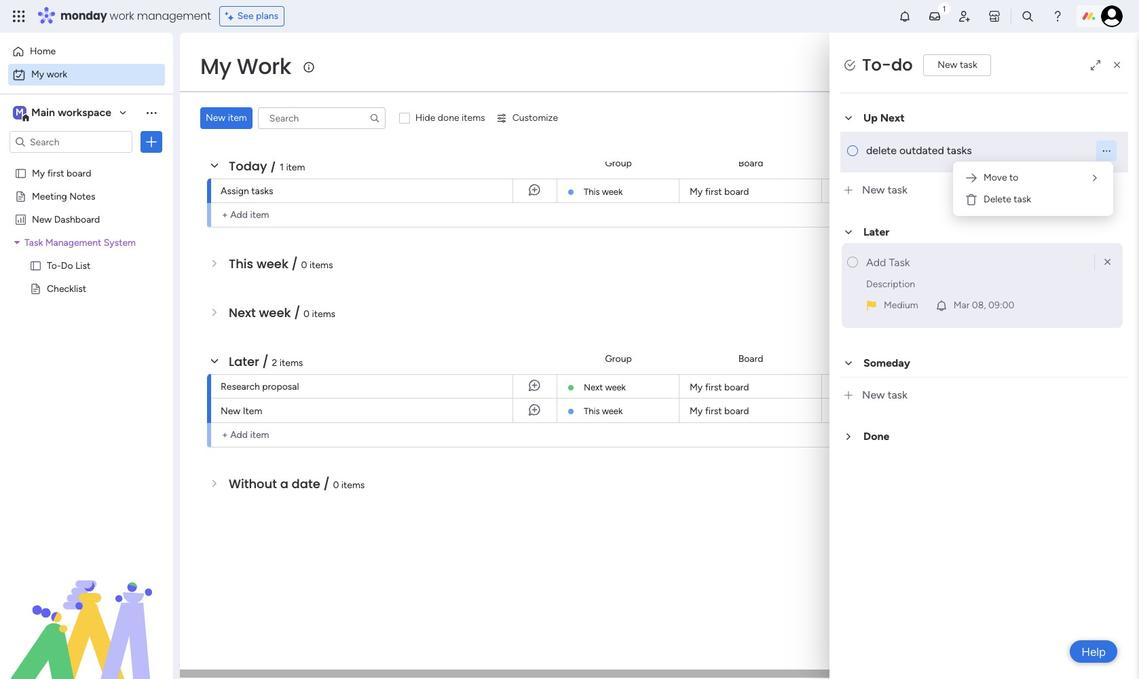 Task type: locate. For each thing, give the bounding box(es) containing it.
1 vertical spatial public board image
[[29, 259, 42, 272]]

task down to
[[1014, 194, 1032, 205]]

1 vertical spatial group
[[605, 353, 632, 364]]

0 horizontal spatial move to image
[[965, 171, 979, 185]]

list item containing medium
[[842, 243, 1123, 328]]

Search in workspace field
[[29, 134, 113, 150]]

1 this week from the top
[[584, 187, 623, 197]]

monday
[[60, 8, 107, 24]]

0 vertical spatial new task button
[[924, 54, 992, 76]]

prio
[[1126, 157, 1140, 169], [1126, 353, 1140, 364]]

see
[[238, 10, 254, 22]]

1 image
[[939, 1, 951, 16]]

later button
[[841, 219, 1129, 246]]

people
[[849, 157, 878, 169], [849, 353, 878, 364]]

0 vertical spatial my first board link
[[688, 179, 814, 202]]

0 vertical spatial public board image
[[14, 189, 27, 202]]

2 vertical spatial next
[[584, 382, 603, 393]]

1 vertical spatial add
[[230, 429, 248, 441]]

0 vertical spatial add
[[230, 209, 248, 221]]

0 horizontal spatial to-
[[47, 259, 61, 271]]

my first board inside list box
[[32, 167, 91, 179]]

task down the someday
[[888, 388, 908, 401]]

next
[[881, 112, 905, 125], [229, 304, 256, 321], [584, 382, 603, 393]]

0 inside this week / 0 items
[[301, 259, 307, 271]]

1 vertical spatial this week
[[584, 406, 623, 416]]

system
[[104, 236, 136, 248]]

home
[[30, 46, 56, 57]]

help image
[[1051, 10, 1065, 23]]

new item
[[221, 405, 262, 417]]

1 vertical spatial board
[[739, 353, 764, 364]]

this week / 0 items
[[229, 255, 333, 272]]

2 horizontal spatial next
[[881, 112, 905, 125]]

move to image up delete task image
[[965, 171, 979, 185]]

0 inside next week / 0 items
[[304, 308, 310, 320]]

search image
[[369, 113, 380, 124]]

1 people from the top
[[849, 157, 878, 169]]

to- inside to-do 'main content'
[[863, 54, 892, 76]]

meeting
[[32, 190, 67, 202]]

1 vertical spatial my first board link
[[688, 375, 814, 398]]

option
[[0, 161, 173, 163]]

today
[[229, 158, 267, 175]]

do inside to-do 'main content'
[[892, 54, 913, 76]]

2 add from the top
[[230, 429, 248, 441]]

to do list
[[1075, 60, 1113, 72]]

do for to-
[[892, 54, 913, 76]]

list box
[[0, 159, 173, 483]]

to- up the up on the right of the page
[[863, 54, 892, 76]]

do inside to do list button
[[1087, 60, 1099, 72]]

tasks down today / 1 item
[[251, 185, 273, 197]]

+ down assign
[[222, 209, 228, 221]]

item left dates on the left top of the page
[[228, 112, 247, 124]]

1 group from the top
[[605, 157, 632, 169]]

2 people from the top
[[849, 353, 878, 364]]

2 vertical spatial this
[[584, 406, 600, 416]]

2 group from the top
[[605, 353, 632, 364]]

new task
[[938, 59, 978, 71], [863, 184, 908, 197], [863, 388, 908, 401]]

public board image up public dashboard image
[[14, 166, 27, 179]]

dates
[[259, 109, 294, 126]]

1 board from the top
[[739, 157, 764, 169]]

task for delete task menu item
[[1014, 194, 1032, 205]]

lottie animation element
[[0, 542, 173, 679]]

list item
[[842, 243, 1123, 328]]

people down medium dropdown button
[[849, 353, 878, 364]]

1 vertical spatial prio
[[1126, 353, 1140, 364]]

outdated
[[900, 144, 945, 157]]

0 down this week / 0 items
[[304, 308, 310, 320]]

0 horizontal spatial public board image
[[14, 166, 27, 179]]

to-do
[[863, 54, 913, 76]]

kendall parks image
[[1102, 5, 1123, 27]]

mar 08, 09:00 button
[[930, 295, 1020, 317]]

public board image
[[14, 166, 27, 179], [29, 282, 42, 295]]

0 vertical spatial + add item
[[222, 209, 269, 221]]

0 vertical spatial mar
[[940, 186, 955, 196]]

items
[[462, 112, 485, 124], [310, 259, 333, 271], [312, 308, 336, 320], [280, 357, 303, 369], [341, 480, 365, 491]]

people for today /
[[849, 157, 878, 169]]

+ add item down new item
[[222, 429, 269, 441]]

1 vertical spatial next
[[229, 304, 256, 321]]

1 vertical spatial people
[[849, 353, 878, 364]]

medium button
[[860, 295, 924, 317]]

task management system
[[24, 236, 136, 248]]

0 vertical spatial +
[[222, 209, 228, 221]]

2 board from the top
[[739, 353, 764, 364]]

0 vertical spatial board
[[739, 157, 764, 169]]

1 vertical spatial new task button
[[841, 173, 1129, 208]]

medium button
[[860, 295, 924, 317]]

later inside later button
[[864, 226, 890, 239]]

0 vertical spatial work
[[110, 8, 134, 24]]

1 vertical spatial work
[[47, 69, 67, 80]]

work down home
[[47, 69, 67, 80]]

1 horizontal spatial public board image
[[29, 282, 42, 295]]

0 horizontal spatial work
[[47, 69, 67, 80]]

new inside list box
[[32, 213, 52, 225]]

public board image for to-do list
[[29, 259, 42, 272]]

new item
[[206, 112, 247, 124]]

2 this week from the top
[[584, 406, 623, 416]]

1 horizontal spatial public board image
[[29, 259, 42, 272]]

tasks
[[947, 144, 972, 157], [251, 185, 273, 197]]

items down this week / 0 items
[[312, 308, 336, 320]]

work for monday
[[110, 8, 134, 24]]

new task down the someday
[[863, 388, 908, 401]]

do down notifications icon
[[892, 54, 913, 76]]

later for later / 2 items
[[229, 353, 259, 370]]

later / 2 items
[[229, 353, 303, 370]]

1 horizontal spatial move to image
[[1089, 171, 1102, 185]]

my work link
[[8, 64, 165, 86]]

0 vertical spatial tasks
[[947, 144, 972, 157]]

task inside menu item
[[1014, 194, 1032, 205]]

work
[[237, 51, 291, 82]]

1 horizontal spatial work
[[110, 8, 134, 24]]

next inside up next button
[[881, 112, 905, 125]]

item down assign tasks
[[250, 209, 269, 221]]

2 vertical spatial 0
[[333, 480, 339, 491]]

/ left 1
[[270, 158, 277, 175]]

items inside without a date / 0 items
[[341, 480, 365, 491]]

/ right dates on the left top of the page
[[297, 109, 303, 126]]

board
[[739, 157, 764, 169], [739, 353, 764, 364]]

item right 1
[[286, 162, 305, 173]]

new dashboard
[[32, 213, 100, 225]]

public dashboard image
[[14, 213, 27, 225]]

item
[[228, 112, 247, 124], [286, 162, 305, 173], [250, 209, 269, 221], [250, 429, 269, 441]]

my work option
[[8, 64, 165, 86]]

home option
[[8, 41, 165, 62]]

1 horizontal spatial to-
[[863, 54, 892, 76]]

next for next week
[[584, 382, 603, 393]]

1 vertical spatial to-
[[47, 259, 61, 271]]

1 vertical spatial +
[[222, 429, 228, 441]]

done
[[864, 430, 890, 443]]

assign tasks
[[221, 185, 273, 197]]

work right the monday
[[110, 8, 134, 24]]

items up next week / 0 items
[[310, 259, 333, 271]]

1 horizontal spatial tasks
[[947, 144, 972, 157]]

add down assign
[[230, 209, 248, 221]]

new left past
[[206, 112, 226, 124]]

None search field
[[258, 107, 386, 129]]

new down the someday
[[863, 388, 885, 401]]

new task down invite members image
[[938, 59, 978, 71]]

0 vertical spatial next
[[881, 112, 905, 125]]

management
[[137, 8, 211, 24]]

Add Task text field
[[867, 252, 1098, 273]]

see plans
[[238, 10, 279, 22]]

to- up the checklist
[[47, 259, 61, 271]]

0 vertical spatial prio
[[1126, 157, 1140, 169]]

someday
[[864, 357, 911, 370]]

options image
[[145, 135, 158, 149]]

1 vertical spatial mar
[[954, 300, 970, 311]]

task
[[960, 59, 978, 71], [888, 184, 908, 197], [1014, 194, 1032, 205], [888, 388, 908, 401]]

1 vertical spatial public board image
[[29, 282, 42, 295]]

mar left 08,
[[954, 300, 970, 311]]

first inside list box
[[47, 167, 64, 179]]

0 horizontal spatial do
[[892, 54, 913, 76]]

someday button
[[841, 350, 1129, 377]]

0 vertical spatial public board image
[[14, 166, 27, 179]]

+ add item down assign tasks
[[222, 209, 269, 221]]

0 up next week / 0 items
[[301, 259, 307, 271]]

0 vertical spatial later
[[864, 226, 890, 239]]

main workspace
[[31, 106, 111, 119]]

delete
[[867, 144, 897, 157]]

1 horizontal spatial later
[[864, 226, 890, 239]]

1 horizontal spatial next
[[584, 382, 603, 393]]

tasks up date
[[947, 144, 972, 157]]

public board image down task
[[29, 259, 42, 272]]

1 vertical spatial 0
[[304, 308, 310, 320]]

do for to
[[1087, 60, 1099, 72]]

0 horizontal spatial public board image
[[14, 189, 27, 202]]

up
[[864, 112, 878, 125]]

2 vertical spatial my first board link
[[688, 399, 814, 422]]

2 vertical spatial new task
[[863, 388, 908, 401]]

/ down this week / 0 items
[[294, 304, 300, 321]]

to-
[[863, 54, 892, 76], [47, 259, 61, 271]]

Filter dashboard by text search field
[[258, 107, 386, 129]]

board
[[67, 167, 91, 179], [725, 186, 749, 198], [725, 382, 749, 393], [725, 405, 749, 417]]

up next
[[864, 112, 905, 125]]

to- for do
[[863, 54, 892, 76]]

task for middle new task button
[[888, 184, 908, 197]]

move to image
[[965, 171, 979, 185], [1089, 171, 1102, 185]]

later
[[864, 226, 890, 239], [229, 353, 259, 370]]

list item inside to-do 'main content'
[[842, 243, 1123, 328]]

work
[[110, 8, 134, 24], [47, 69, 67, 80]]

0 vertical spatial to-
[[863, 54, 892, 76]]

0 inside without a date / 0 items
[[333, 480, 339, 491]]

move to image up delete task menu item
[[1089, 171, 1102, 185]]

people down delete
[[849, 157, 878, 169]]

0 vertical spatial people
[[849, 157, 878, 169]]

0 vertical spatial this week
[[584, 187, 623, 197]]

0 vertical spatial group
[[605, 157, 632, 169]]

public board image left the checklist
[[29, 282, 42, 295]]

+ down new item
[[222, 429, 228, 441]]

without a date / 0 items
[[229, 475, 365, 492]]

this
[[584, 187, 600, 197], [229, 255, 253, 272], [584, 406, 600, 416]]

do
[[892, 54, 913, 76], [1087, 60, 1099, 72]]

home link
[[8, 41, 165, 62]]

2 my first board link from the top
[[688, 375, 814, 398]]

mar inside mar 08, 09:00 button
[[954, 300, 970, 311]]

mar 08, 09:00 button
[[930, 295, 1020, 317]]

task left v2 done deadline image
[[888, 184, 908, 197]]

0 horizontal spatial next
[[229, 304, 256, 321]]

new right public dashboard image
[[32, 213, 52, 225]]

0 vertical spatial 0
[[301, 259, 307, 271]]

task down invite members image
[[960, 59, 978, 71]]

+ add item
[[222, 209, 269, 221], [222, 429, 269, 441]]

new task button
[[924, 54, 992, 76], [841, 173, 1129, 208], [841, 377, 1129, 412]]

to- inside list box
[[47, 259, 61, 271]]

management
[[45, 236, 101, 248]]

items right date
[[341, 480, 365, 491]]

public board image
[[14, 189, 27, 202], [29, 259, 42, 272]]

first
[[47, 167, 64, 179], [705, 186, 722, 198], [705, 382, 722, 393], [705, 405, 722, 417]]

1 vertical spatial later
[[229, 353, 259, 370]]

past
[[229, 109, 256, 126]]

next week / 0 items
[[229, 304, 336, 321]]

my first board for first my first board link
[[690, 186, 749, 198]]

public board image up public dashboard image
[[14, 189, 27, 202]]

mar left "7"
[[940, 186, 955, 196]]

notifications image
[[899, 10, 912, 23]]

add down new item
[[230, 429, 248, 441]]

1 vertical spatial + add item
[[222, 429, 269, 441]]

work for my
[[47, 69, 67, 80]]

new inside 'button'
[[206, 112, 226, 124]]

1 vertical spatial tasks
[[251, 185, 273, 197]]

1 add from the top
[[230, 209, 248, 221]]

week
[[602, 187, 623, 197], [257, 255, 289, 272], [259, 304, 291, 321], [605, 382, 626, 393], [602, 406, 623, 416]]

new task left v2 done deadline image
[[863, 184, 908, 197]]

2 move to image from the left
[[1089, 171, 1102, 185]]

do right 'to'
[[1087, 60, 1099, 72]]

work inside option
[[47, 69, 67, 80]]

workspace
[[58, 106, 111, 119]]

0 horizontal spatial later
[[229, 353, 259, 370]]

1 horizontal spatial do
[[1087, 60, 1099, 72]]

0 right date
[[333, 480, 339, 491]]

select product image
[[12, 10, 26, 23]]

add
[[230, 209, 248, 221], [230, 429, 248, 441]]

items right 2
[[280, 357, 303, 369]]

task
[[24, 236, 43, 248]]

lottie animation image
[[0, 542, 173, 679]]



Task type: vqa. For each thing, say whether or not it's contained in the screenshot.
Give feedback link
no



Task type: describe. For each thing, give the bounding box(es) containing it.
group for later /
[[605, 353, 632, 364]]

v2 done deadline image
[[909, 184, 920, 197]]

medium
[[884, 300, 919, 311]]

items inside next week / 0 items
[[312, 308, 336, 320]]

group for today /
[[605, 157, 632, 169]]

2 + from the top
[[222, 429, 228, 441]]

to do list button
[[1050, 56, 1119, 77]]

delete task image
[[965, 193, 979, 206]]

mar 08, 09:00
[[954, 300, 1015, 311]]

public board image for my first board
[[14, 166, 27, 179]]

1 my first board link from the top
[[688, 179, 814, 202]]

to
[[1010, 172, 1019, 183]]

without
[[229, 475, 277, 492]]

caret down image
[[14, 237, 20, 247]]

to-do main content
[[180, 33, 1140, 679]]

2
[[272, 357, 277, 369]]

dashboard
[[54, 213, 100, 225]]

item inside 'button'
[[228, 112, 247, 124]]

help button
[[1070, 640, 1118, 663]]

list box containing my first board
[[0, 159, 173, 483]]

0 for next week /
[[304, 308, 310, 320]]

09:00
[[989, 300, 1015, 311]]

1 + from the top
[[222, 209, 228, 221]]

0 vertical spatial this
[[584, 187, 600, 197]]

new down "update feed" image
[[938, 59, 958, 71]]

task for new task button to the bottom
[[888, 388, 908, 401]]

1 vertical spatial new task
[[863, 184, 908, 197]]

3 my first board link from the top
[[688, 399, 814, 422]]

delete task menu item
[[959, 189, 1108, 211]]

next week
[[584, 382, 626, 393]]

items inside this week / 0 items
[[310, 259, 333, 271]]

/ left 2
[[263, 353, 269, 370]]

m
[[16, 107, 24, 118]]

new left item
[[221, 405, 241, 417]]

08,
[[972, 300, 987, 311]]

customize button
[[491, 107, 564, 129]]

meeting notes
[[32, 190, 95, 202]]

notes
[[69, 190, 95, 202]]

my inside option
[[31, 69, 44, 80]]

2 + add item from the top
[[222, 429, 269, 441]]

/ right date
[[324, 475, 330, 492]]

next for next week / 0 items
[[229, 304, 256, 321]]

workspace selection element
[[13, 105, 113, 122]]

items inside the later / 2 items
[[280, 357, 303, 369]]

0 horizontal spatial tasks
[[251, 185, 273, 197]]

move
[[984, 172, 1008, 183]]

mar for mar 08, 09:00
[[954, 300, 970, 311]]

1 + add item from the top
[[222, 209, 269, 221]]

item inside today / 1 item
[[286, 162, 305, 173]]

to- for do
[[47, 259, 61, 271]]

hide done items
[[416, 112, 485, 124]]

1 vertical spatial this
[[229, 255, 253, 272]]

help
[[1082, 645, 1106, 658]]

0 for this week /
[[301, 259, 307, 271]]

mar 7
[[940, 186, 962, 196]]

research proposal
[[221, 381, 299, 393]]

my first board for second my first board link
[[690, 382, 749, 393]]

to
[[1075, 60, 1085, 72]]

done button
[[841, 423, 1129, 451]]

workspace options image
[[145, 106, 158, 119]]

board for first my first board link from the bottom
[[725, 405, 749, 417]]

do
[[61, 259, 73, 271]]

done
[[438, 112, 460, 124]]

new down delete
[[863, 184, 885, 197]]

main
[[31, 106, 55, 119]]

assign
[[221, 185, 249, 197]]

board inside list box
[[67, 167, 91, 179]]

update feed image
[[928, 10, 942, 23]]

board for today /
[[739, 157, 764, 169]]

to-do list
[[47, 259, 91, 271]]

2 vertical spatial new task button
[[841, 377, 1129, 412]]

none search field inside to-do 'main content'
[[258, 107, 386, 129]]

search everything image
[[1021, 10, 1035, 23]]

list
[[75, 259, 91, 271]]

item
[[243, 405, 262, 417]]

Description text field
[[867, 273, 1118, 295]]

move to menu item
[[959, 167, 1108, 189]]

people for later /
[[849, 353, 878, 364]]

later for later
[[864, 226, 890, 239]]

my work
[[31, 69, 67, 80]]

checklist
[[47, 283, 86, 294]]

7
[[957, 186, 962, 196]]

date
[[941, 157, 962, 169]]

board for second my first board link
[[725, 382, 749, 393]]

hide
[[416, 112, 436, 124]]

delete outdated tasks list item
[[842, 132, 1123, 173]]

today / 1 item
[[229, 158, 305, 175]]

/ up next week / 0 items
[[292, 255, 298, 272]]

new item button
[[200, 107, 253, 129]]

2 prio from the top
[[1126, 353, 1140, 364]]

delete outdated tasks field
[[861, 143, 1096, 159]]

customize
[[513, 112, 558, 124]]

invite members image
[[958, 10, 972, 23]]

my work
[[200, 51, 291, 82]]

proposal
[[262, 381, 299, 393]]

research
[[221, 381, 260, 393]]

tasks inside field
[[947, 144, 972, 157]]

public board image for checklist
[[29, 282, 42, 295]]

delete outdated tasks
[[867, 144, 972, 157]]

up next button
[[841, 105, 1129, 132]]

items right done
[[462, 112, 485, 124]]

monday marketplace image
[[988, 10, 1002, 23]]

board for first my first board link
[[725, 186, 749, 198]]

monday work management
[[60, 8, 211, 24]]

plans
[[256, 10, 279, 22]]

item down item
[[250, 429, 269, 441]]

board for later /
[[739, 353, 764, 364]]

public board image for meeting notes
[[14, 189, 27, 202]]

delete outdated tasks button
[[841, 132, 1129, 173]]

delete task
[[984, 194, 1032, 205]]

1 prio from the top
[[1126, 157, 1140, 169]]

my first board for first my first board link from the bottom
[[690, 405, 749, 417]]

delete
[[984, 194, 1012, 205]]

see plans button
[[219, 6, 285, 26]]

a
[[280, 475, 289, 492]]

1 move to image from the left
[[965, 171, 979, 185]]

move to
[[984, 172, 1019, 183]]

workspace image
[[13, 105, 26, 120]]

past dates /
[[229, 109, 307, 126]]

0 vertical spatial new task
[[938, 59, 978, 71]]

mar for mar 7
[[940, 186, 955, 196]]

menu menu
[[959, 167, 1108, 211]]

date
[[292, 475, 320, 492]]

status
[[1033, 157, 1060, 169]]

1
[[280, 162, 284, 173]]

list
[[1101, 60, 1113, 72]]



